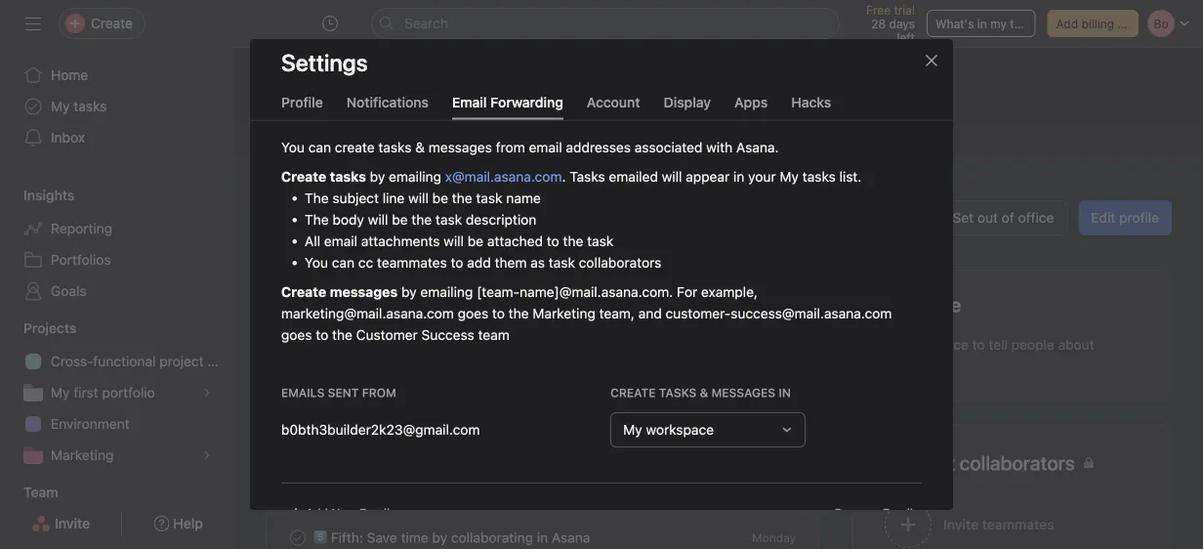 Task type: vqa. For each thing, say whether or not it's contained in the screenshot.
middle "messages"
yes



Task type: describe. For each thing, give the bounding box(es) containing it.
0 vertical spatial messages
[[429, 139, 492, 155]]

–
[[772, 379, 779, 392]]

the up description
[[452, 190, 473, 206]]

set out of office
[[953, 210, 1055, 226]]

first
[[74, 385, 98, 401]]

email forwarding
[[452, 94, 564, 110]]

my workspace
[[624, 421, 714, 437]]

task up description
[[476, 190, 503, 206]]

x@mail.asana.com
[[445, 168, 562, 184]]

of
[[1002, 210, 1015, 226]]

the up attachments
[[412, 211, 432, 227]]

task left description
[[436, 211, 462, 227]]

reporting
[[51, 220, 112, 236]]

trial
[[895, 3, 916, 17]]

customer
[[356, 326, 418, 343]]

completed checkbox for draft
[[286, 374, 310, 397]]

sent
[[328, 386, 359, 399]]

projects
[[23, 320, 77, 336]]

hide sidebar image
[[25, 16, 41, 31]]

tasks
[[570, 168, 606, 184]]

my inside the create tasks by emailing x@mail.asana.com . tasks emailed will appear in your my tasks list. the subject line will be the task name the body will be the task description all email attachments will be attached to the task you can cc teammates to add them as task collaborators
[[780, 168, 799, 184]]

my tasks
[[290, 293, 368, 316]]

will down 'associated'
[[662, 168, 683, 184]]

in right –
[[779, 386, 791, 399]]

1 vertical spatial be
[[392, 211, 408, 227]]

24
[[754, 379, 768, 392]]

task up collaborators
[[587, 233, 614, 249]]

goals
[[51, 283, 87, 299]]

hacks
[[792, 94, 832, 110]]

fifth:
[[331, 529, 363, 546]]

0 vertical spatial create
[[335, 139, 375, 155]]

account button
[[587, 94, 641, 120]]

home
[[51, 67, 88, 83]]

5️⃣
[[314, 529, 327, 546]]

insights button
[[0, 186, 75, 205]]

display button
[[664, 94, 712, 120]]

to right 'attached' on the left of the page
[[547, 233, 560, 249]]

bo
[[313, 125, 375, 190]]

create tasks by emailing x@mail.asana.com . tasks emailed will appear in your my tasks list. the subject line will be the task name the body will be the task description all email attachments will be attached to the task you can cc teammates to add them as task collaborators
[[281, 168, 862, 270]]

by emailing [team-name]@mail.asana.com. for example, marketing@mail.asana.com goes to the marketing team, and customer-success@mail.asana.com goes to the customer success team
[[281, 283, 893, 343]]

0 vertical spatial from
[[496, 139, 525, 155]]

0 vertical spatial you
[[281, 139, 305, 155]]

completed checkbox for 5️⃣
[[286, 526, 310, 549]]

my tasks
[[51, 98, 107, 114]]

for
[[677, 283, 698, 300]]

draft project brief
[[314, 377, 426, 394]]

frequent collaborators
[[877, 451, 1076, 474]]

completed image for it's
[[286, 412, 310, 435]]

1 vertical spatial time
[[337, 416, 364, 432]]

team button
[[0, 483, 58, 502]]

list.
[[840, 168, 862, 184]]

profile
[[281, 94, 323, 110]]

trial?
[[1011, 17, 1038, 30]]

customer-
[[666, 305, 731, 321]]

28
[[872, 17, 887, 30]]

functional
[[93, 353, 156, 369]]

success
[[422, 326, 475, 343]]

add
[[467, 254, 491, 270]]

add billing info button
[[1048, 10, 1139, 37]]

marketing inside 'link'
[[51, 447, 114, 463]]

environment link
[[12, 408, 223, 440]]

to left add
[[451, 254, 464, 270]]

1 horizontal spatial create
[[611, 386, 656, 399]]

2 the from the top
[[305, 211, 329, 227]]

them
[[495, 254, 527, 270]]

forwarding
[[491, 94, 564, 110]]

this
[[905, 337, 928, 353]]

all
[[305, 233, 321, 249]]

add
[[1057, 17, 1079, 30]]

collaborators
[[579, 254, 662, 270]]

1 vertical spatial b0bth3builder2k23@gmail.com
[[281, 421, 480, 437]]

draft
[[314, 377, 346, 394]]

space
[[932, 337, 969, 353]]

example,
[[702, 283, 758, 300]]

x@mail.asana.com link
[[445, 168, 562, 184]]

people
[[1012, 337, 1055, 353]]

teammates
[[377, 254, 447, 270]]

display
[[664, 94, 712, 110]]

2 vertical spatial by
[[432, 529, 448, 546]]

oct
[[731, 379, 751, 392]]

it's
[[314, 416, 333, 432]]

invite
[[55, 515, 90, 532]]

you can create tasks & messages from email addresses associated with asana.
[[281, 139, 779, 155]]

all
[[743, 298, 755, 312]]

0 horizontal spatial messages
[[330, 283, 398, 300]]

cross-
[[51, 353, 93, 369]]

marketing inside by emailing [team-name]@mail.asana.com. for example, marketing@mail.asana.com goes to the marketing team, and customer-success@mail.asana.com goes to the customer success team
[[533, 305, 596, 321]]

update
[[384, 416, 428, 432]]

completed image
[[286, 526, 310, 549]]

create messages
[[281, 283, 398, 300]]

home link
[[12, 60, 223, 91]]

tasks up 'workspace'
[[659, 386, 697, 399]]

goal(s)
[[464, 416, 508, 432]]

name]@mail.asana.com.
[[520, 283, 674, 300]]

tasks inside button
[[758, 298, 788, 312]]

by inside the create tasks by emailing x@mail.asana.com . tasks emailed will appear in your my tasks list. the subject line will be the task name the body will be the task description all email attachments will be attached to the task you can cc teammates to add them as task collaborators
[[370, 168, 385, 184]]

today button
[[763, 417, 796, 430]]

search button
[[371, 8, 840, 39]]

emails
[[281, 386, 325, 399]]

associated
[[635, 139, 703, 155]]

asana
[[552, 529, 591, 546]]

will right line
[[409, 190, 429, 206]]

0 vertical spatial b0bth3builder2k23@gmail.com
[[473, 182, 672, 198]]

appear
[[686, 168, 730, 184]]

the down [team-
[[509, 305, 529, 321]]

settings
[[281, 49, 368, 76]]

left
[[897, 30, 916, 44]]

insights element
[[0, 178, 235, 311]]

brief
[[397, 377, 426, 394]]

in inside the create tasks by emailing x@mail.asana.com . tasks emailed will appear in your my tasks list. the subject line will be the task name the body will be the task description all email attachments will be attached to the task you can cc teammates to add them as task collaborators
[[734, 168, 745, 184]]

to down 'my tasks'
[[316, 326, 329, 343]]

emailing inside the create tasks by emailing x@mail.asana.com . tasks emailed will appear in your my tasks list. the subject line will be the task name the body will be the task description all email attachments will be attached to the task you can cc teammates to add them as task collaborators
[[389, 168, 442, 184]]

inbox link
[[12, 122, 223, 153]]

subject
[[333, 190, 379, 206]]

view all tasks button
[[704, 291, 796, 319]]

my for my tasks
[[51, 98, 70, 114]]

profile button
[[281, 94, 323, 120]]

today
[[763, 417, 796, 430]]

reporting link
[[12, 213, 223, 244]]

b0bth3builder2k23@gmail.com link
[[473, 180, 672, 201]]



Task type: locate. For each thing, give the bounding box(es) containing it.
in left my
[[978, 17, 988, 30]]

project left plan
[[160, 353, 204, 369]]

monday button
[[753, 531, 796, 545]]

Completed checkbox
[[286, 374, 310, 397], [286, 412, 310, 435], [286, 526, 310, 549]]

& down notifications button
[[416, 139, 425, 155]]

my left 'workspace'
[[624, 421, 643, 437]]

1 horizontal spatial by
[[402, 283, 417, 300]]

you down all
[[305, 254, 328, 270]]

my
[[51, 98, 70, 114], [780, 168, 799, 184], [51, 385, 70, 401], [624, 421, 643, 437]]

1 horizontal spatial messages
[[429, 139, 492, 155]]

billing
[[1082, 17, 1115, 30]]

1 vertical spatial by
[[402, 283, 417, 300]]

0 vertical spatial completed checkbox
[[286, 374, 310, 397]]

be up add
[[468, 233, 484, 249]]

b0bth3builder2k23@gmail.com down draft project brief
[[281, 421, 480, 437]]

completed checkbox left "draft"
[[286, 374, 310, 397]]

use this space to tell people about yourself.
[[877, 337, 1095, 374]]

goes down 'my tasks'
[[281, 326, 312, 343]]

10:00am local time
[[473, 157, 592, 173]]

marketing
[[533, 305, 596, 321], [51, 447, 114, 463]]

1 horizontal spatial project
[[349, 377, 394, 394]]

your left goal(s)
[[432, 416, 460, 432]]

addresses
[[566, 139, 631, 155]]

1 vertical spatial email
[[324, 233, 358, 249]]

5️⃣ fifth: save time by collaborating in asana
[[314, 529, 591, 546]]

0 horizontal spatial create
[[335, 139, 375, 155]]

my left first
[[51, 385, 70, 401]]

b0bth3builder2k23@gmail.com down local
[[473, 182, 672, 198]]

can left cc
[[332, 254, 355, 270]]

profile
[[1120, 210, 1160, 226]]

0 vertical spatial create
[[281, 168, 327, 184]]

2 create from the top
[[281, 283, 327, 300]]

1 vertical spatial marketing
[[51, 447, 114, 463]]

create inside the create tasks by emailing x@mail.asana.com . tasks emailed will appear in your my tasks list. the subject line will be the task name the body will be the task description all email attachments will be attached to the task you can cc teammates to add them as task collaborators
[[281, 168, 327, 184]]

from left brief
[[362, 386, 396, 399]]

0 vertical spatial by
[[370, 168, 385, 184]]

to left update at bottom left
[[368, 416, 380, 432]]

by left collaborating
[[432, 529, 448, 546]]

be up attachments
[[392, 211, 408, 227]]

create for create messages
[[281, 283, 327, 300]]

1 create from the top
[[281, 168, 327, 184]]

1 the from the top
[[305, 190, 329, 206]]

search
[[405, 15, 448, 31]]

1 vertical spatial &
[[700, 386, 709, 399]]

edit
[[1092, 210, 1116, 226]]

in inside button
[[978, 17, 988, 30]]

search list box
[[371, 8, 840, 39]]

0 horizontal spatial marketing
[[51, 447, 114, 463]]

you down profile button
[[281, 139, 305, 155]]

will
[[662, 168, 683, 184], [409, 190, 429, 206], [368, 211, 388, 227], [444, 233, 464, 249]]

team
[[23, 484, 58, 500]]

2 horizontal spatial messages
[[712, 386, 776, 399]]

portfolios
[[51, 252, 111, 268]]

email forwarding button
[[452, 94, 564, 120]]

my for my first portfolio
[[51, 385, 70, 401]]

success@mail.asana.com
[[731, 305, 893, 321]]

create up "my workspace"
[[611, 386, 656, 399]]

1 vertical spatial messages
[[330, 283, 398, 300]]

use
[[877, 337, 901, 353]]

marketing down "name]@mail.asana.com."
[[533, 305, 596, 321]]

2 vertical spatial time
[[401, 529, 429, 546]]

0 vertical spatial goes
[[458, 305, 489, 321]]

create up all
[[281, 168, 327, 184]]

2 vertical spatial be
[[468, 233, 484, 249]]

tasks down notifications button
[[379, 139, 412, 155]]

1 horizontal spatial goes
[[458, 305, 489, 321]]

edit profile
[[1092, 210, 1160, 226]]

about
[[1059, 337, 1095, 353]]

completed checkbox left 5️⃣
[[286, 526, 310, 549]]

and
[[639, 305, 662, 321]]

my inside projects element
[[51, 385, 70, 401]]

office
[[1019, 210, 1055, 226]]

edit profile button
[[1079, 200, 1173, 236]]

in right appear
[[734, 168, 745, 184]]

email inside the create tasks by emailing x@mail.asana.com . tasks emailed will appear in your my tasks list. the subject line will be the task name the body will be the task description all email attachments will be attached to the task you can cc teammates to add them as task collaborators
[[324, 233, 358, 249]]

my up the inbox
[[51, 98, 70, 114]]

1 vertical spatial create
[[281, 283, 327, 300]]

tasks up subject
[[330, 168, 366, 184]]

emailing
[[389, 168, 442, 184], [421, 283, 473, 300]]

set out of office button
[[941, 200, 1067, 236]]

1 horizontal spatial be
[[433, 190, 449, 206]]

view
[[713, 298, 739, 312]]

1 vertical spatial create
[[611, 386, 656, 399]]

1 vertical spatial emailing
[[421, 283, 473, 300]]

0 horizontal spatial email
[[324, 233, 358, 249]]

your down asana. on the top
[[749, 168, 777, 184]]

by down the teammates
[[402, 283, 417, 300]]

to down [team-
[[492, 305, 505, 321]]

0 horizontal spatial time
[[337, 416, 364, 432]]

my first portfolio
[[51, 385, 155, 401]]

what's in my trial? button
[[927, 10, 1038, 37]]

2 horizontal spatial time
[[565, 157, 592, 173]]

completed image left "draft"
[[286, 374, 310, 397]]

goes up team on the bottom of the page
[[458, 305, 489, 321]]

notifications button
[[347, 94, 429, 120]]

email down the body
[[324, 233, 358, 249]]

1 vertical spatial you
[[305, 254, 328, 270]]

be
[[433, 190, 449, 206], [392, 211, 408, 227], [468, 233, 484, 249]]

project left brief
[[349, 377, 394, 394]]

0 horizontal spatial be
[[392, 211, 408, 227]]

1 vertical spatial from
[[362, 386, 396, 399]]

1 vertical spatial the
[[305, 211, 329, 227]]

set
[[953, 210, 974, 226]]

0 vertical spatial can
[[309, 139, 331, 155]]

0 vertical spatial be
[[433, 190, 449, 206]]

completed image left it's in the left bottom of the page
[[286, 412, 310, 435]]

the left subject
[[305, 190, 329, 206]]

will up the teammates
[[444, 233, 464, 249]]

local
[[531, 157, 561, 173]]

1 completed image from the top
[[286, 374, 310, 397]]

task right as
[[549, 254, 575, 270]]

apps button
[[735, 94, 768, 120]]

my
[[991, 17, 1007, 30]]

my tasks link
[[12, 91, 223, 122]]

1 completed checkbox from the top
[[286, 374, 310, 397]]

0 vertical spatial the
[[305, 190, 329, 206]]

1 vertical spatial project
[[349, 377, 394, 394]]

0 horizontal spatial your
[[432, 416, 460, 432]]

the
[[452, 190, 473, 206], [412, 211, 432, 227], [563, 233, 584, 249], [509, 305, 529, 321], [332, 326, 353, 343]]

my workspace button
[[611, 412, 806, 447]]

notifications
[[347, 94, 429, 110]]

1 horizontal spatial &
[[700, 386, 709, 399]]

the up all
[[305, 211, 329, 227]]

tasks right all
[[758, 298, 788, 312]]

view all tasks
[[713, 298, 788, 312]]

emails sent from
[[281, 386, 396, 399]]

plan
[[208, 353, 234, 369]]

0 vertical spatial &
[[416, 139, 425, 155]]

free
[[867, 3, 891, 17]]

2 horizontal spatial by
[[432, 529, 448, 546]]

workspace
[[646, 421, 714, 437]]

1 horizontal spatial time
[[401, 529, 429, 546]]

completed image for draft
[[286, 374, 310, 397]]

projects button
[[0, 319, 77, 338]]

0 horizontal spatial from
[[362, 386, 396, 399]]

0 horizontal spatial &
[[416, 139, 425, 155]]

goals link
[[12, 276, 223, 307]]

will down line
[[368, 211, 388, 227]]

1 vertical spatial goes
[[281, 326, 312, 343]]

26
[[782, 379, 796, 392]]

0 horizontal spatial by
[[370, 168, 385, 184]]

be right line
[[433, 190, 449, 206]]

add billing info
[[1057, 17, 1139, 30]]

marketing down environment
[[51, 447, 114, 463]]

the down 'my tasks'
[[332, 326, 353, 343]]

attached
[[488, 233, 543, 249]]

project
[[160, 353, 204, 369], [349, 377, 394, 394]]

can
[[309, 139, 331, 155], [332, 254, 355, 270]]

2 completed image from the top
[[286, 412, 310, 435]]

time right save
[[401, 529, 429, 546]]

projects element
[[0, 311, 235, 475]]

with
[[707, 139, 733, 155]]

0 horizontal spatial project
[[160, 353, 204, 369]]

create up subject
[[335, 139, 375, 155]]

the down b0bth3builder2k23@gmail.com link
[[563, 233, 584, 249]]

completed checkbox left it's in the left bottom of the page
[[286, 412, 310, 435]]

[team-
[[477, 283, 520, 300]]

2 horizontal spatial be
[[468, 233, 484, 249]]

1 vertical spatial your
[[432, 416, 460, 432]]

tasks down home
[[74, 98, 107, 114]]

to left tell
[[973, 337, 986, 353]]

email
[[452, 94, 487, 110]]

time right it's in the left bottom of the page
[[337, 416, 364, 432]]

days
[[890, 17, 916, 30]]

you inside the create tasks by emailing x@mail.asana.com . tasks emailed will appear in your my tasks list. the subject line will be the task name the body will be the task description all email attachments will be attached to the task you can cc teammates to add them as task collaborators
[[305, 254, 328, 270]]

goes
[[458, 305, 489, 321], [281, 326, 312, 343]]

0 vertical spatial email
[[529, 139, 563, 155]]

cross-functional project plan
[[51, 353, 234, 369]]

0 vertical spatial completed image
[[286, 374, 310, 397]]

my left list. at the right top of page
[[780, 168, 799, 184]]

marketing link
[[12, 440, 223, 471]]

2 completed checkbox from the top
[[286, 412, 310, 435]]

0 horizontal spatial goes
[[281, 326, 312, 343]]

tasks inside 'link'
[[74, 98, 107, 114]]

from
[[496, 139, 525, 155], [362, 386, 396, 399]]

tasks left list. at the right top of page
[[803, 168, 836, 184]]

emailing up line
[[389, 168, 442, 184]]

1 vertical spatial can
[[332, 254, 355, 270]]

2 vertical spatial completed checkbox
[[286, 526, 310, 549]]

0 vertical spatial time
[[565, 157, 592, 173]]

can inside the create tasks by emailing x@mail.asana.com . tasks emailed will appear in your my tasks list. the subject line will be the task name the body will be the task description all email attachments will be attached to the task you can cc teammates to add them as task collaborators
[[332, 254, 355, 270]]

0 vertical spatial emailing
[[389, 168, 442, 184]]

email
[[529, 139, 563, 155], [324, 233, 358, 249]]

1 horizontal spatial your
[[749, 168, 777, 184]]

global element
[[0, 48, 235, 165]]

3 completed checkbox from the top
[[286, 526, 310, 549]]

body
[[333, 211, 364, 227]]

create down all
[[281, 283, 327, 300]]

your inside the create tasks by emailing x@mail.asana.com . tasks emailed will appear in your my tasks list. the subject line will be the task name the body will be the task description all email attachments will be attached to the task you can cc teammates to add them as task collaborators
[[749, 168, 777, 184]]

in left asana
[[537, 529, 548, 546]]

as
[[531, 254, 545, 270]]

& left oct
[[700, 386, 709, 399]]

what's
[[936, 17, 975, 30]]

time up b0bth3builder2k23@gmail.com link
[[565, 157, 592, 173]]

1 vertical spatial completed checkbox
[[286, 412, 310, 435]]

2 vertical spatial messages
[[712, 386, 776, 399]]

email up local
[[529, 139, 563, 155]]

my for my workspace
[[624, 421, 643, 437]]

cross-functional project plan link
[[12, 346, 234, 377]]

1 horizontal spatial from
[[496, 139, 525, 155]]

0 vertical spatial project
[[160, 353, 204, 369]]

by up line
[[370, 168, 385, 184]]

tasks
[[74, 98, 107, 114], [379, 139, 412, 155], [330, 168, 366, 184], [803, 168, 836, 184], [758, 298, 788, 312], [659, 386, 697, 399]]

0 vertical spatial marketing
[[533, 305, 596, 321]]

can down profile button
[[309, 139, 331, 155]]

completed checkbox for it's
[[286, 412, 310, 435]]

portfolio
[[102, 385, 155, 401]]

completed image
[[286, 374, 310, 397], [286, 412, 310, 435]]

my inside 'link'
[[51, 98, 70, 114]]

close image
[[924, 53, 940, 68]]

create
[[335, 139, 375, 155], [611, 386, 656, 399]]

apps
[[735, 94, 768, 110]]

1 vertical spatial completed image
[[286, 412, 310, 435]]

create for create tasks by emailing x@mail.asana.com . tasks emailed will appear in your my tasks list. the subject line will be the task name the body will be the task description all email attachments will be attached to the task you can cc teammates to add them as task collaborators
[[281, 168, 327, 184]]

line
[[383, 190, 405, 206]]

my inside dropdown button
[[624, 421, 643, 437]]

emailing inside by emailing [team-name]@mail.asana.com. for example, marketing@mail.asana.com goes to the marketing team, and customer-success@mail.asana.com goes to the customer success team
[[421, 283, 473, 300]]

1 horizontal spatial marketing
[[533, 305, 596, 321]]

insights
[[23, 187, 75, 203]]

by inside by emailing [team-name]@mail.asana.com. for example, marketing@mail.asana.com goes to the marketing team, and customer-success@mail.asana.com goes to the customer success team
[[402, 283, 417, 300]]

from up 10:00am
[[496, 139, 525, 155]]

monday
[[753, 531, 796, 545]]

emailing up success
[[421, 283, 473, 300]]

0 vertical spatial your
[[749, 168, 777, 184]]

1 horizontal spatial email
[[529, 139, 563, 155]]

&
[[416, 139, 425, 155], [700, 386, 709, 399]]

to inside "use this space to tell people about yourself."
[[973, 337, 986, 353]]



